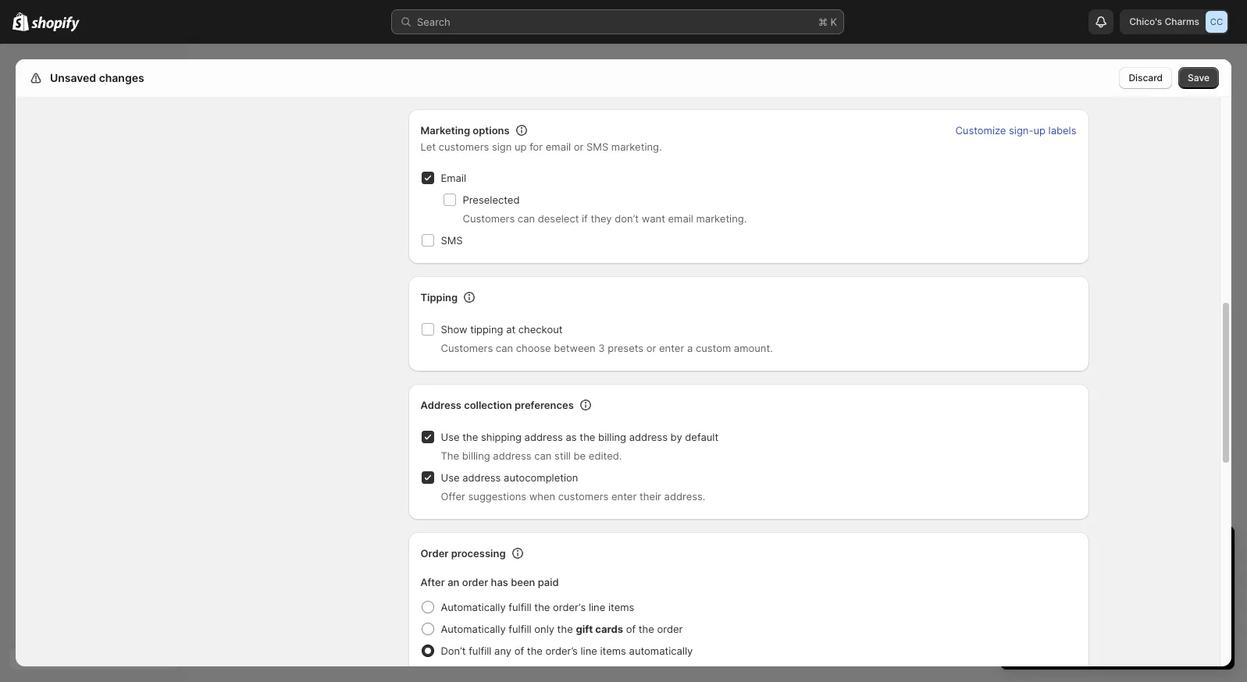 Task type: describe. For each thing, give the bounding box(es) containing it.
the up only
[[535, 602, 550, 614]]

marketing. for customers can deselect if they don't want email marketing.
[[697, 213, 747, 225]]

1 vertical spatial enter
[[612, 491, 637, 503]]

be
[[574, 450, 586, 463]]

the
[[441, 450, 459, 463]]

just inside select a plan to extend your shopify trial for just $1/month for your first 3 months.
[[1033, 609, 1050, 622]]

after an order has been paid
[[421, 577, 559, 589]]

save button
[[1179, 67, 1220, 89]]

3 inside settings dialog
[[599, 342, 605, 355]]

customers can deselect if they don't want email marketing.
[[463, 213, 747, 225]]

email
[[441, 172, 466, 184]]

extend
[[1094, 594, 1127, 606]]

the down only
[[527, 645, 543, 658]]

deselect
[[538, 213, 579, 225]]

trial for just
[[1054, 541, 1082, 559]]

ends
[[1062, 569, 1085, 581]]

select for select a plan
[[1089, 638, 1117, 649]]

sign-
[[1009, 124, 1034, 137]]

the left shipping
[[463, 431, 478, 444]]

select for select a plan to extend your shopify trial for just $1/month for your first 3 months.
[[1016, 594, 1047, 606]]

only
[[535, 623, 555, 636]]

or for sms
[[574, 141, 584, 153]]

between
[[554, 342, 596, 355]]

show tipping at checkout
[[441, 323, 563, 336]]

chico's charms
[[1130, 16, 1200, 27]]

to
[[1081, 594, 1091, 606]]

default
[[685, 431, 719, 444]]

1 horizontal spatial email
[[668, 213, 694, 225]]

automatically fulfill the order's line items
[[441, 602, 635, 614]]

tipping
[[471, 323, 504, 336]]

order's
[[546, 645, 578, 658]]

customize
[[956, 124, 1007, 137]]

months.
[[1172, 609, 1211, 622]]

0 vertical spatial line
[[589, 602, 606, 614]]

an
[[448, 577, 460, 589]]

cards
[[596, 623, 623, 636]]

0 vertical spatial customers
[[439, 141, 489, 153]]

select a plan link
[[1016, 633, 1220, 655]]

just inside dropdown button
[[1086, 541, 1113, 559]]

search
[[417, 16, 451, 28]]

shipping
[[481, 431, 522, 444]]

custom
[[696, 342, 731, 355]]

the left "gift"
[[558, 623, 573, 636]]

order processing
[[421, 548, 506, 560]]

save
[[1188, 72, 1210, 84]]

checkout
[[519, 323, 563, 336]]

⌘ k
[[819, 16, 838, 28]]

marketing options
[[421, 124, 510, 137]]

0 vertical spatial your
[[1130, 594, 1151, 606]]

1 horizontal spatial sms
[[587, 141, 609, 153]]

offer suggestions when customers enter their address.
[[441, 491, 706, 503]]

their
[[640, 491, 662, 503]]

address collection preferences
[[421, 399, 574, 412]]

has
[[491, 577, 508, 589]]

at
[[506, 323, 516, 336]]

customers can choose between 3 presets or enter a custom amount.
[[441, 342, 773, 355]]

select a plan to extend your shopify trial for just $1/month for your first 3 months.
[[1016, 594, 1211, 622]]

fulfill for the
[[509, 602, 532, 614]]

marketing
[[421, 124, 470, 137]]

⌘
[[819, 16, 828, 28]]

0 horizontal spatial order
[[462, 577, 488, 589]]

use address autocompletion
[[441, 472, 579, 484]]

preselected
[[463, 194, 520, 206]]

1 vertical spatial line
[[581, 645, 598, 658]]

automatically for automatically fulfill the order's line items
[[441, 602, 506, 614]]

any
[[495, 645, 512, 658]]

let customers sign up for email or sms marketing.
[[421, 141, 662, 153]]

1 horizontal spatial shopify image
[[31, 16, 80, 32]]

chico's charms image
[[1206, 11, 1228, 33]]

customers for customers can choose between 3 presets or enter a custom amount.
[[441, 342, 493, 355]]

automatically for automatically fulfill only the gift cards of the order
[[441, 623, 506, 636]]

edited.
[[589, 450, 622, 463]]

settings
[[47, 71, 91, 84]]

a for select a plan to extend your shopify trial for just $1/month for your first 3 months.
[[1049, 594, 1055, 606]]

address up the billing address can still be edited. on the left
[[525, 431, 563, 444]]

customize sign-up labels link
[[946, 120, 1086, 141]]

first
[[1141, 609, 1160, 622]]

the right as
[[580, 431, 596, 444]]

address left the by
[[629, 431, 668, 444]]

your trial just started
[[1016, 541, 1171, 559]]

fulfill for only
[[509, 623, 532, 636]]

if
[[582, 213, 588, 225]]

k
[[831, 16, 838, 28]]

they
[[591, 213, 612, 225]]

1 horizontal spatial enter
[[659, 342, 685, 355]]

preferences
[[515, 399, 574, 412]]

chico's
[[1130, 16, 1163, 27]]

suggestions
[[468, 491, 527, 503]]

use the shipping address as the billing address by default
[[441, 431, 719, 444]]

started
[[1117, 541, 1171, 559]]

choose
[[516, 342, 551, 355]]

don't
[[441, 645, 466, 658]]

plan for select a plan
[[1128, 638, 1147, 649]]

on
[[1088, 569, 1100, 581]]

processing
[[451, 548, 506, 560]]



Task type: locate. For each thing, give the bounding box(es) containing it.
can left deselect
[[518, 213, 535, 225]]

don't
[[615, 213, 639, 225]]

use up offer
[[441, 472, 460, 484]]

0 vertical spatial automatically
[[441, 602, 506, 614]]

1 vertical spatial 3
[[1163, 609, 1169, 622]]

autocompletion
[[504, 472, 579, 484]]

labels
[[1049, 124, 1077, 137]]

marketing. up the don't
[[612, 141, 662, 153]]

0 vertical spatial email
[[546, 141, 571, 153]]

1 vertical spatial email
[[668, 213, 694, 225]]

automatically
[[441, 602, 506, 614], [441, 623, 506, 636]]

plan up $1/month
[[1058, 594, 1078, 606]]

trial for ends
[[1041, 569, 1059, 581]]

1 vertical spatial use
[[441, 472, 460, 484]]

order's
[[553, 602, 586, 614]]

0 horizontal spatial just
[[1033, 609, 1050, 622]]

customers down show
[[441, 342, 493, 355]]

of right 'cards'
[[626, 623, 636, 636]]

marketing. right want
[[697, 213, 747, 225]]

or
[[574, 141, 584, 153], [647, 342, 657, 355]]

a inside settings dialog
[[687, 342, 693, 355]]

trial up ends
[[1054, 541, 1082, 559]]

1 vertical spatial trial
[[1041, 569, 1059, 581]]

0 vertical spatial or
[[574, 141, 584, 153]]

0 horizontal spatial plan
[[1058, 594, 1078, 606]]

gift
[[576, 623, 593, 636]]

a for select a plan
[[1120, 638, 1125, 649]]

can for choose
[[496, 342, 513, 355]]

trial left ends
[[1041, 569, 1059, 581]]

fulfill for any
[[469, 645, 492, 658]]

don't fulfill any of the order's line items automatically
[[441, 645, 693, 658]]

1 vertical spatial sms
[[441, 234, 463, 247]]

2 automatically from the top
[[441, 623, 506, 636]]

customers down marketing options
[[439, 141, 489, 153]]

billing
[[599, 431, 627, 444], [462, 450, 490, 463]]

2 your from the top
[[1016, 569, 1038, 581]]

select down your trial ends on
[[1016, 594, 1047, 606]]

for
[[530, 141, 543, 153], [1016, 609, 1030, 622], [1101, 609, 1114, 622]]

1 horizontal spatial customers
[[558, 491, 609, 503]]

customers down be
[[558, 491, 609, 503]]

order
[[421, 548, 449, 560]]

customize sign-up labels
[[956, 124, 1077, 137]]

line down "gift"
[[581, 645, 598, 658]]

options
[[473, 124, 510, 137]]

email right want
[[668, 213, 694, 225]]

your for your trial just started
[[1016, 541, 1050, 559]]

2 vertical spatial can
[[535, 450, 552, 463]]

2 vertical spatial fulfill
[[469, 645, 492, 658]]

1 horizontal spatial or
[[647, 342, 657, 355]]

trial inside select a plan to extend your shopify trial for just $1/month for your first 3 months.
[[1193, 594, 1211, 606]]

unsaved changes
[[50, 71, 144, 84]]

select inside select a plan to extend your shopify trial for just $1/month for your first 3 months.
[[1016, 594, 1047, 606]]

1 horizontal spatial of
[[626, 623, 636, 636]]

trial
[[1054, 541, 1082, 559], [1041, 569, 1059, 581], [1193, 594, 1211, 606]]

0 vertical spatial trial
[[1054, 541, 1082, 559]]

your left ends
[[1016, 569, 1038, 581]]

0 horizontal spatial 3
[[599, 342, 605, 355]]

2 use from the top
[[441, 472, 460, 484]]

can for deselect
[[518, 213, 535, 225]]

0 horizontal spatial shopify image
[[13, 12, 29, 31]]

1 vertical spatial of
[[515, 645, 524, 658]]

1 horizontal spatial a
[[1049, 594, 1055, 606]]

select
[[1016, 594, 1047, 606], [1089, 638, 1117, 649]]

1 vertical spatial your
[[1016, 569, 1038, 581]]

unsaved
[[50, 71, 96, 84]]

1 vertical spatial automatically
[[441, 623, 506, 636]]

email right sign
[[546, 141, 571, 153]]

your trial just started button
[[1001, 527, 1235, 559]]

0 vertical spatial of
[[626, 623, 636, 636]]

address up suggestions
[[463, 472, 501, 484]]

dialog
[[1238, 59, 1248, 667]]

0 vertical spatial sms
[[587, 141, 609, 153]]

discard button
[[1120, 67, 1173, 89]]

1 automatically from the top
[[441, 602, 506, 614]]

2 vertical spatial a
[[1120, 638, 1125, 649]]

of right any
[[515, 645, 524, 658]]

plan inside select a plan to extend your shopify trial for just $1/month for your first 3 months.
[[1058, 594, 1078, 606]]

automatically fulfill only the gift cards of the order
[[441, 623, 683, 636]]

your trial ends on
[[1016, 569, 1103, 581]]

1 vertical spatial your
[[1117, 609, 1138, 622]]

when
[[530, 491, 556, 503]]

items up 'cards'
[[609, 602, 635, 614]]

1 vertical spatial items
[[600, 645, 627, 658]]

2 horizontal spatial a
[[1120, 638, 1125, 649]]

0 vertical spatial order
[[462, 577, 488, 589]]

0 vertical spatial up
[[1034, 124, 1046, 137]]

or for enter
[[647, 342, 657, 355]]

1 vertical spatial just
[[1033, 609, 1050, 622]]

for down extend
[[1101, 609, 1114, 622]]

for right sign
[[530, 141, 543, 153]]

automatically up don't
[[441, 623, 506, 636]]

0 vertical spatial fulfill
[[509, 602, 532, 614]]

items down 'cards'
[[600, 645, 627, 658]]

fulfill left any
[[469, 645, 492, 658]]

1 horizontal spatial 3
[[1163, 609, 1169, 622]]

items
[[609, 602, 635, 614], [600, 645, 627, 658]]

0 horizontal spatial sms
[[441, 234, 463, 247]]

collection
[[464, 399, 512, 412]]

0 horizontal spatial or
[[574, 141, 584, 153]]

the
[[463, 431, 478, 444], [580, 431, 596, 444], [535, 602, 550, 614], [558, 623, 573, 636], [639, 623, 655, 636], [527, 645, 543, 658]]

for left $1/month
[[1016, 609, 1030, 622]]

0 vertical spatial plan
[[1058, 594, 1078, 606]]

3 right first
[[1163, 609, 1169, 622]]

address.
[[665, 491, 706, 503]]

enter
[[659, 342, 685, 355], [612, 491, 637, 503]]

just up the on
[[1086, 541, 1113, 559]]

sms up they
[[587, 141, 609, 153]]

select down select a plan to extend your shopify trial for just $1/month for your first 3 months.
[[1089, 638, 1117, 649]]

0 vertical spatial 3
[[599, 342, 605, 355]]

automatically down after an order has been paid
[[441, 602, 506, 614]]

0 vertical spatial customers
[[463, 213, 515, 225]]

1 vertical spatial billing
[[462, 450, 490, 463]]

0 vertical spatial enter
[[659, 342, 685, 355]]

automatically
[[629, 645, 693, 658]]

customers for customers can deselect if they don't want email marketing.
[[463, 213, 515, 225]]

use for use the shipping address as the billing address by default
[[441, 431, 460, 444]]

1 vertical spatial customers
[[558, 491, 609, 503]]

email
[[546, 141, 571, 153], [668, 213, 694, 225]]

a down your trial ends on
[[1049, 594, 1055, 606]]

0 horizontal spatial up
[[515, 141, 527, 153]]

shopify image
[[13, 12, 29, 31], [31, 16, 80, 32]]

settings dialog
[[16, 59, 1232, 683]]

1 horizontal spatial order
[[657, 623, 683, 636]]

1 horizontal spatial up
[[1034, 124, 1046, 137]]

just left $1/month
[[1033, 609, 1050, 622]]

1 use from the top
[[441, 431, 460, 444]]

changes
[[99, 71, 144, 84]]

fulfill left only
[[509, 623, 532, 636]]

0 horizontal spatial select
[[1016, 594, 1047, 606]]

1 vertical spatial or
[[647, 342, 657, 355]]

presets
[[608, 342, 644, 355]]

marketing. for let customers sign up for email or sms marketing.
[[612, 141, 662, 153]]

up inside customize sign-up labels link
[[1034, 124, 1046, 137]]

customers
[[463, 213, 515, 225], [441, 342, 493, 355]]

address down shipping
[[493, 450, 532, 463]]

customers down preselected
[[463, 213, 515, 225]]

been
[[511, 577, 535, 589]]

amount.
[[734, 342, 773, 355]]

use
[[441, 431, 460, 444], [441, 472, 460, 484]]

fulfill
[[509, 602, 532, 614], [509, 623, 532, 636], [469, 645, 492, 658]]

0 vertical spatial can
[[518, 213, 535, 225]]

0 horizontal spatial for
[[530, 141, 543, 153]]

up left labels
[[1034, 124, 1046, 137]]

your up your trial ends on
[[1016, 541, 1050, 559]]

as
[[566, 431, 577, 444]]

0 vertical spatial just
[[1086, 541, 1113, 559]]

can down show tipping at checkout
[[496, 342, 513, 355]]

0 horizontal spatial a
[[687, 342, 693, 355]]

0 vertical spatial select
[[1016, 594, 1047, 606]]

1 vertical spatial select
[[1089, 638, 1117, 649]]

1 horizontal spatial billing
[[599, 431, 627, 444]]

still
[[555, 450, 571, 463]]

1 vertical spatial customers
[[441, 342, 493, 355]]

for inside settings dialog
[[530, 141, 543, 153]]

your
[[1130, 594, 1151, 606], [1117, 609, 1138, 622]]

your up first
[[1130, 594, 1151, 606]]

0 vertical spatial marketing.
[[612, 141, 662, 153]]

plan for select a plan to extend your shopify trial for just $1/month for your first 3 months.
[[1058, 594, 1078, 606]]

1 vertical spatial a
[[1049, 594, 1055, 606]]

your for your trial ends on
[[1016, 569, 1038, 581]]

enter left their
[[612, 491, 637, 503]]

1 vertical spatial marketing.
[[697, 213, 747, 225]]

1 horizontal spatial plan
[[1128, 638, 1147, 649]]

can
[[518, 213, 535, 225], [496, 342, 513, 355], [535, 450, 552, 463]]

1 horizontal spatial marketing.
[[697, 213, 747, 225]]

1 horizontal spatial for
[[1016, 609, 1030, 622]]

want
[[642, 213, 666, 225]]

1 horizontal spatial just
[[1086, 541, 1113, 559]]

offer
[[441, 491, 466, 503]]

1 vertical spatial order
[[657, 623, 683, 636]]

0 vertical spatial your
[[1016, 541, 1050, 559]]

order right an
[[462, 577, 488, 589]]

of
[[626, 623, 636, 636], [515, 645, 524, 658]]

0 horizontal spatial enter
[[612, 491, 637, 503]]

0 horizontal spatial of
[[515, 645, 524, 658]]

or right presets
[[647, 342, 657, 355]]

a
[[687, 342, 693, 355], [1049, 594, 1055, 606], [1120, 638, 1125, 649]]

sms down preselected
[[441, 234, 463, 247]]

your trial just started element
[[1001, 567, 1235, 670]]

3
[[599, 342, 605, 355], [1163, 609, 1169, 622]]

sign
[[492, 141, 512, 153]]

fulfill down been
[[509, 602, 532, 614]]

a left custom
[[687, 342, 693, 355]]

order
[[462, 577, 488, 589], [657, 623, 683, 636]]

$1/month
[[1053, 609, 1098, 622]]

your
[[1016, 541, 1050, 559], [1016, 569, 1038, 581]]

line up 'cards'
[[589, 602, 606, 614]]

3 inside select a plan to extend your shopify trial for just $1/month for your first 3 months.
[[1163, 609, 1169, 622]]

your left first
[[1117, 609, 1138, 622]]

the up automatically
[[639, 623, 655, 636]]

use for use address autocompletion
[[441, 472, 460, 484]]

shopify
[[1154, 594, 1190, 606]]

a inside select a plan to extend your shopify trial for just $1/month for your first 3 months.
[[1049, 594, 1055, 606]]

0 vertical spatial use
[[441, 431, 460, 444]]

by
[[671, 431, 683, 444]]

0 horizontal spatial customers
[[439, 141, 489, 153]]

plan down first
[[1128, 638, 1147, 649]]

tipping
[[421, 291, 458, 304]]

0 vertical spatial billing
[[599, 431, 627, 444]]

select a plan
[[1089, 638, 1147, 649]]

trial inside dropdown button
[[1054, 541, 1082, 559]]

order up automatically
[[657, 623, 683, 636]]

show
[[441, 323, 468, 336]]

charms
[[1165, 16, 1200, 27]]

1 horizontal spatial select
[[1089, 638, 1117, 649]]

address
[[525, 431, 563, 444], [629, 431, 668, 444], [493, 450, 532, 463], [463, 472, 501, 484]]

the billing address can still be edited.
[[441, 450, 622, 463]]

use up "the"
[[441, 431, 460, 444]]

let
[[421, 141, 436, 153]]

0 vertical spatial items
[[609, 602, 635, 614]]

0 horizontal spatial billing
[[462, 450, 490, 463]]

0 horizontal spatial email
[[546, 141, 571, 153]]

0 vertical spatial a
[[687, 342, 693, 355]]

1 vertical spatial can
[[496, 342, 513, 355]]

1 vertical spatial up
[[515, 141, 527, 153]]

1 vertical spatial plan
[[1128, 638, 1147, 649]]

2 horizontal spatial for
[[1101, 609, 1114, 622]]

paid
[[538, 577, 559, 589]]

billing right "the"
[[462, 450, 490, 463]]

address
[[421, 399, 462, 412]]

your inside dropdown button
[[1016, 541, 1050, 559]]

1 vertical spatial fulfill
[[509, 623, 532, 636]]

enter left custom
[[659, 342, 685, 355]]

3 left presets
[[599, 342, 605, 355]]

billing up edited.
[[599, 431, 627, 444]]

trial up months.
[[1193, 594, 1211, 606]]

up right sign
[[515, 141, 527, 153]]

2 vertical spatial trial
[[1193, 594, 1211, 606]]

after
[[421, 577, 445, 589]]

or up if
[[574, 141, 584, 153]]

can left the still
[[535, 450, 552, 463]]

a down select a plan to extend your shopify trial for just $1/month for your first 3 months.
[[1120, 638, 1125, 649]]

plan
[[1058, 594, 1078, 606], [1128, 638, 1147, 649]]

1 your from the top
[[1016, 541, 1050, 559]]

0 horizontal spatial marketing.
[[612, 141, 662, 153]]



Task type: vqa. For each thing, say whether or not it's contained in the screenshot.
the left 'Shopify' IMAGE
no



